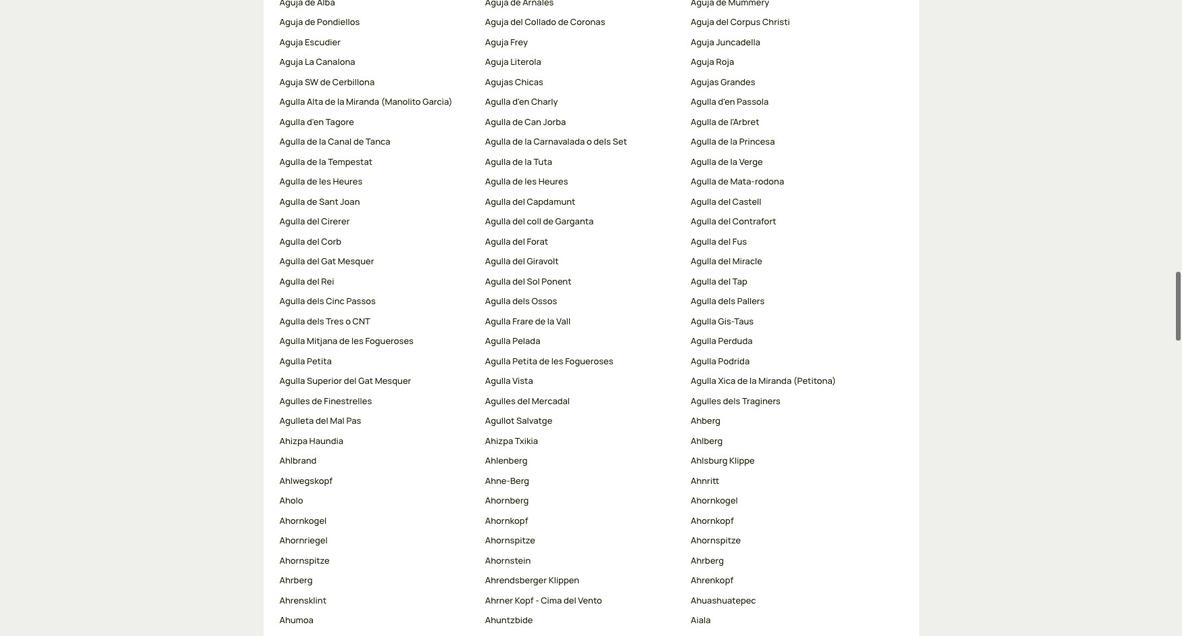 Task type: vqa. For each thing, say whether or not it's contained in the screenshot.
Explore
no



Task type: locate. For each thing, give the bounding box(es) containing it.
de inside agulla alta de la miranda (manolito garcia) link
[[325, 96, 336, 108]]

aguja left the la
[[280, 56, 303, 68]]

2 horizontal spatial d'en
[[718, 96, 735, 108]]

o down agulla de can jorba link in the top of the page
[[587, 135, 592, 148]]

agujas down aguja roja
[[691, 76, 719, 88]]

agulla for agulla del tap link
[[691, 275, 716, 287]]

d'en up agulla de l'arbret
[[718, 96, 735, 108]]

agulla inside "agulla de la princesa" link
[[691, 135, 716, 148]]

aguja inside 'link'
[[280, 16, 303, 28]]

agulla inside agulla petita link
[[280, 355, 305, 367]]

escudier
[[305, 36, 341, 48]]

ahornkopf down ahnritt at the bottom of page
[[691, 514, 734, 527]]

agulla dels cinc passos
[[280, 295, 376, 307]]

del up agulla del tap
[[718, 255, 731, 267]]

2 heures from the left
[[539, 175, 568, 188]]

0 horizontal spatial agujas
[[485, 76, 513, 88]]

la for agulla de la carnavalada o dels set
[[525, 135, 532, 148]]

agulla inside agulla de la carnavalada o dels set link
[[485, 135, 511, 148]]

agulla inside agulla del castell link
[[691, 195, 716, 207]]

heures for 1st agulla de les heures link from right
[[539, 175, 568, 188]]

2 petita from the left
[[513, 355, 537, 367]]

agulla inside agulla del tap link
[[691, 275, 716, 287]]

0 horizontal spatial ahornspitze
[[280, 554, 330, 566]]

agulla del fus link
[[691, 235, 886, 248]]

1 horizontal spatial mesquer
[[375, 375, 411, 387]]

del inside "link"
[[716, 16, 729, 28]]

agulles inside "link"
[[280, 395, 310, 407]]

agulla de la tempestat
[[280, 155, 373, 168]]

la left tuta
[[525, 155, 532, 168]]

ahornkogel link down aholo link
[[280, 514, 474, 528]]

agulla inside agulla dels tres o cnt link
[[280, 315, 305, 327]]

dels left cinc
[[307, 295, 324, 307]]

de up agulla de la tuta
[[513, 135, 523, 148]]

mata-
[[730, 175, 755, 188]]

agulla inside 'agulla d'en charly' 'link'
[[485, 96, 511, 108]]

agulla inside agulla gis-taus link
[[691, 315, 716, 327]]

de inside agulla de mata-rodona link
[[718, 175, 729, 188]]

de inside agulla mitjana de les fogueroses link
[[339, 335, 350, 347]]

ahuntzbide link
[[485, 614, 680, 627]]

1 agulles from the left
[[280, 395, 310, 407]]

ahrberg link up ahrenkopf link
[[691, 554, 886, 567]]

agulla del capdamunt
[[485, 195, 576, 207]]

1 vertical spatial gat
[[358, 375, 373, 387]]

1 vertical spatial mesquer
[[375, 375, 411, 387]]

agujas grandes link
[[691, 76, 886, 89]]

aguja up the aguja frey
[[485, 16, 509, 28]]

agulla dels cinc passos link
[[280, 295, 474, 308]]

agulla for agulla vista link
[[485, 375, 511, 387]]

agulla de mata-rodona
[[691, 175, 784, 188]]

1 horizontal spatial ahornkopf
[[691, 514, 734, 527]]

petita down mitjana
[[307, 355, 332, 367]]

de left mata-
[[718, 175, 729, 188]]

aguja del collado de coronas link
[[485, 16, 680, 29]]

agulla inside agulla del forat link
[[485, 235, 511, 247]]

1 horizontal spatial ahornspitze link
[[485, 534, 680, 548]]

ahornspitze link up ahornstein link
[[485, 534, 680, 548]]

agulla dels pallers link
[[691, 295, 886, 308]]

de inside agulla de can jorba link
[[513, 116, 523, 128]]

petita
[[307, 355, 332, 367], [513, 355, 537, 367]]

0 horizontal spatial ahrberg link
[[280, 574, 474, 587]]

de inside aguja de pondiellos 'link'
[[305, 16, 315, 28]]

agulla for agulla superior del gat mesquer link
[[280, 375, 305, 387]]

agulla for the agulla d'en tagore 'link'
[[280, 116, 305, 128]]

agulles for agulles de finestrelles
[[280, 395, 310, 407]]

agulla for agulla del fus link in the top right of the page
[[691, 235, 716, 247]]

d'en up agulla de can jorba
[[513, 96, 530, 108]]

de down agulla de la canal de tanca
[[307, 155, 317, 168]]

agulla dels pallers
[[691, 295, 765, 307]]

dels up the gis-
[[718, 295, 736, 307]]

2 ahornkopf link from the left
[[691, 514, 886, 528]]

0 horizontal spatial miranda
[[346, 96, 379, 108]]

agulla inside agulla podrida 'link'
[[691, 355, 716, 367]]

ahornspitze for left ahornspitze link
[[280, 554, 330, 566]]

0 horizontal spatial agulla de les heures
[[280, 175, 363, 188]]

aguja up aguja roja
[[691, 36, 714, 48]]

del left sol
[[513, 275, 525, 287]]

1 horizontal spatial agulla de les heures
[[485, 175, 568, 188]]

la left canal
[[319, 135, 326, 148]]

agulla inside "agulla dels pallers" link
[[691, 295, 716, 307]]

1 horizontal spatial petita
[[513, 355, 537, 367]]

miranda for (manolito
[[346, 96, 379, 108]]

agullot salvatge
[[485, 415, 553, 427]]

agulla gis-taus link
[[691, 315, 886, 328]]

1 horizontal spatial ahornkogel
[[691, 494, 738, 507]]

agujas for agujas chicas
[[485, 76, 513, 88]]

petita inside agulla petita link
[[307, 355, 332, 367]]

agulla for agulla de can jorba link in the top of the page
[[485, 116, 511, 128]]

aguja for aguja escudier
[[280, 36, 303, 48]]

de inside agulla de la verge link
[[718, 155, 729, 168]]

agulla inside agulla de la verge link
[[691, 155, 716, 168]]

d'en for tagore
[[307, 116, 324, 128]]

aguja for aguja sw de cerbillona
[[280, 76, 303, 88]]

del up agulla del contrafort
[[718, 195, 731, 207]]

1 horizontal spatial ahizpa
[[485, 435, 513, 447]]

tagore
[[326, 116, 354, 128]]

1 horizontal spatial ahrberg
[[691, 554, 724, 566]]

0 vertical spatial ahrberg
[[691, 554, 724, 566]]

mesquer down agulla petita link
[[375, 375, 411, 387]]

agulla del coll de garganta
[[485, 215, 594, 227]]

1 vertical spatial ahornkogel
[[280, 514, 327, 527]]

agulla de les heures link up agulla de sant joan link
[[280, 175, 474, 189]]

1 horizontal spatial heures
[[539, 175, 568, 188]]

agulla inside agulla de la canal de tanca link
[[280, 135, 305, 148]]

agulla for agulla del castell link
[[691, 195, 716, 207]]

1 ahornkopf link from the left
[[485, 514, 680, 528]]

agulla for agulla de la carnavalada o dels set link
[[485, 135, 511, 148]]

1 agujas from the left
[[485, 76, 513, 88]]

0 horizontal spatial agulla de les heures link
[[280, 175, 474, 189]]

ahnritt
[[691, 475, 719, 487]]

agulla del corb link
[[280, 235, 474, 248]]

agulla podrida
[[691, 355, 750, 367]]

agulla inside agulla petita de les fogueroses link
[[485, 355, 511, 367]]

de right the sw at the left top of the page
[[320, 76, 331, 88]]

mal
[[330, 415, 345, 427]]

agulla inside 'agulla del gat mesquer' link
[[280, 255, 305, 267]]

ahornspitze link up ahrenkopf link
[[691, 534, 886, 548]]

agulla for agulla del rei link
[[280, 275, 305, 287]]

agulla d'en passola
[[691, 96, 769, 108]]

del for agulla del coll de garganta
[[513, 215, 525, 227]]

ahornstein
[[485, 554, 531, 566]]

la down agulla de can jorba
[[525, 135, 532, 148]]

miranda down agulla podrida 'link'
[[759, 375, 792, 387]]

1 horizontal spatial agulles
[[485, 395, 516, 407]]

agulla for agulla mitjana de les fogueroses link
[[280, 335, 305, 347]]

de right coll
[[543, 215, 554, 227]]

can
[[525, 116, 541, 128]]

agulla del miracle
[[691, 255, 763, 267]]

del for agulla del fus
[[718, 235, 731, 247]]

ahrensklint
[[280, 594, 327, 606]]

ahrendsberger klippen link
[[485, 574, 680, 587]]

agulla de les heures link down "agulla de la tuta" link
[[485, 175, 680, 189]]

0 vertical spatial mesquer
[[338, 255, 374, 267]]

agulla for agulla de la canal de tanca link
[[280, 135, 305, 148]]

la up traginers
[[750, 375, 757, 387]]

heures up joan
[[333, 175, 363, 188]]

1 horizontal spatial ahornspitze
[[485, 534, 535, 547]]

ahornspitze down 'ahornriegel'
[[280, 554, 330, 566]]

aguja for aguja de pondiellos
[[280, 16, 303, 28]]

gat down agulla petita link
[[358, 375, 373, 387]]

del up aguja juncadella
[[716, 16, 729, 28]]

ahizpa down agullot
[[485, 435, 513, 447]]

agulla for agulla pelada link
[[485, 335, 511, 347]]

agulla inside agulla vista link
[[485, 375, 511, 387]]

1 vertical spatial ahornkogel link
[[280, 514, 474, 528]]

agulla del contrafort link
[[691, 215, 886, 228]]

agulla for the agulla del contrafort link on the right top
[[691, 215, 716, 227]]

agujas down aguja literola
[[485, 76, 513, 88]]

agulla de les heures up agulla del capdamunt
[[485, 175, 568, 188]]

ahizpa haundia
[[280, 435, 343, 447]]

del down agulla del castell
[[718, 215, 731, 227]]

agulla inside agulla del sol ponent link
[[485, 275, 511, 287]]

0 vertical spatial ahornkogel
[[691, 494, 738, 507]]

de
[[305, 16, 315, 28], [558, 16, 569, 28], [320, 76, 331, 88], [325, 96, 336, 108], [513, 116, 523, 128], [718, 116, 729, 128], [307, 135, 317, 148], [353, 135, 364, 148], [513, 135, 523, 148], [718, 135, 729, 148], [307, 155, 317, 168], [513, 155, 523, 168], [718, 155, 729, 168], [307, 175, 317, 188], [513, 175, 523, 188], [718, 175, 729, 188], [307, 195, 317, 207], [543, 215, 554, 227], [535, 315, 546, 327], [339, 335, 350, 347], [539, 355, 550, 367], [737, 375, 748, 387], [312, 395, 322, 407]]

2 horizontal spatial agulles
[[691, 395, 721, 407]]

aguja up aguja juncadella
[[691, 16, 714, 28]]

1 horizontal spatial agujas
[[691, 76, 719, 88]]

1 horizontal spatial gat
[[358, 375, 373, 387]]

heures up capdamunt
[[539, 175, 568, 188]]

la inside 'link'
[[319, 155, 326, 168]]

agulla del corb
[[280, 235, 341, 247]]

ahrberg link up ahrensklint link
[[280, 574, 474, 587]]

agulla del cirerer link
[[280, 215, 474, 228]]

d'en for charly
[[513, 96, 530, 108]]

agulla for agulla de mata-rodona link
[[691, 175, 716, 188]]

ahizpa inside ahizpa txikia link
[[485, 435, 513, 447]]

agulla for agulla de sant joan link
[[280, 195, 305, 207]]

0 vertical spatial fogueroses
[[365, 335, 414, 347]]

agulla for the agulla del capdamunt link
[[485, 195, 511, 207]]

aguja left escudier
[[280, 36, 303, 48]]

ahlberg
[[691, 435, 723, 447]]

la for agulla de la princesa
[[730, 135, 738, 148]]

de right the collado
[[558, 16, 569, 28]]

aguja frey
[[485, 36, 528, 48]]

agulla inside agulla del cirerer link
[[280, 215, 305, 227]]

aguja for aguja literola
[[485, 56, 509, 68]]

1 vertical spatial fogueroses
[[565, 355, 614, 367]]

agulla for agulla de l'arbret link
[[691, 116, 716, 128]]

0 vertical spatial miranda
[[346, 96, 379, 108]]

dialog
[[0, 0, 1182, 636]]

agulla inside agulla del miracle link
[[691, 255, 716, 267]]

0 horizontal spatial ahrberg
[[280, 574, 313, 586]]

capdamunt
[[527, 195, 576, 207]]

agulla inside agulla de can jorba link
[[485, 116, 511, 128]]

la up "agulla de la verge" at the top right
[[730, 135, 738, 148]]

aguja left the "frey"
[[485, 36, 509, 48]]

1 horizontal spatial agulla de les heures link
[[485, 175, 680, 189]]

ahornspitze up ahornstein
[[485, 534, 535, 547]]

de down pelada
[[539, 355, 550, 367]]

ahrensklint link
[[280, 594, 474, 607]]

podrida
[[718, 355, 750, 367]]

agulla de can jorba
[[485, 116, 566, 128]]

ahornberg
[[485, 494, 529, 507]]

les down agulla pelada link
[[551, 355, 564, 367]]

0 horizontal spatial fogueroses
[[365, 335, 414, 347]]

cinc
[[326, 295, 345, 307]]

ahuashuatepec link
[[691, 594, 886, 607]]

agulles up agulleta
[[280, 395, 310, 407]]

la for agulla de la tuta
[[525, 155, 532, 168]]

agulleta
[[280, 415, 314, 427]]

aguja for aguja frey
[[485, 36, 509, 48]]

aguja sw de cerbillona
[[280, 76, 375, 88]]

aguja inside "link"
[[691, 16, 714, 28]]

0 horizontal spatial o
[[346, 315, 351, 327]]

agulla del gat mesquer
[[280, 255, 374, 267]]

del left 'tap'
[[718, 275, 731, 287]]

fogueroses for agulla petita de les fogueroses
[[565, 355, 614, 367]]

0 horizontal spatial petita
[[307, 355, 332, 367]]

agulla inside agulla dels ossos link
[[485, 295, 511, 307]]

ahornspitze
[[485, 534, 535, 547], [691, 534, 741, 547], [280, 554, 330, 566]]

agulla inside agulla d'en passola link
[[691, 96, 716, 108]]

del for agulla del forat
[[513, 235, 525, 247]]

la left vall
[[547, 315, 555, 327]]

del for agulla del sol ponent
[[513, 275, 525, 287]]

0 vertical spatial gat
[[321, 255, 336, 267]]

del left corb on the top left of the page
[[307, 235, 320, 247]]

de inside agulla xica de la miranda (petitona) 'link'
[[737, 375, 748, 387]]

aguja frey link
[[485, 36, 680, 49]]

2 horizontal spatial ahornspitze link
[[691, 534, 886, 548]]

ahornspitze for ahornspitze link to the right
[[691, 534, 741, 547]]

agulla inside agulla del corb link
[[280, 235, 305, 247]]

klippe
[[729, 455, 755, 467]]

mesquer down agulla del corb link
[[338, 255, 374, 267]]

agulla inside "agulla de la tuta" link
[[485, 155, 511, 168]]

de inside agulla de la carnavalada o dels set link
[[513, 135, 523, 148]]

de inside "agulla de la tuta" link
[[513, 155, 523, 168]]

agulla for agulla xica de la miranda (petitona) 'link'
[[691, 375, 716, 387]]

petita inside agulla petita de les fogueroses link
[[513, 355, 537, 367]]

agulla inside agulla de l'arbret link
[[691, 116, 716, 128]]

agulles up ahberg
[[691, 395, 721, 407]]

cnt
[[353, 315, 370, 327]]

de down agulla de l'arbret
[[718, 135, 729, 148]]

agulla inside 'link'
[[280, 116, 305, 128]]

agulla de la tempestat link
[[280, 155, 474, 169]]

petita down pelada
[[513, 355, 537, 367]]

agulles dels traginers
[[691, 395, 781, 407]]

0 horizontal spatial mesquer
[[338, 255, 374, 267]]

agulla inside agulla frare de la vall link
[[485, 315, 511, 327]]

ahornkopf for second ahornkopf link from the right
[[485, 514, 528, 527]]

1 vertical spatial ahrberg
[[280, 574, 313, 586]]

2 agujas from the left
[[691, 76, 719, 88]]

petita for agulla petita
[[307, 355, 332, 367]]

aguja left the sw at the left top of the page
[[280, 76, 303, 88]]

1 ahizpa from the left
[[280, 435, 308, 447]]

1 horizontal spatial miranda
[[759, 375, 792, 387]]

ahizpa down agulleta
[[280, 435, 308, 447]]

0 horizontal spatial agulles
[[280, 395, 310, 407]]

de right frare
[[535, 315, 546, 327]]

ahornkogel up 'ahornriegel'
[[280, 514, 327, 527]]

miranda inside 'link'
[[759, 375, 792, 387]]

1 heures from the left
[[333, 175, 363, 188]]

aguja down the aguja frey
[[485, 56, 509, 68]]

mesquer inside 'agulla del gat mesquer' link
[[338, 255, 374, 267]]

0 horizontal spatial heures
[[333, 175, 363, 188]]

del up agulla del corb
[[307, 215, 320, 227]]

agulla for agulla gis-taus link
[[691, 315, 716, 327]]

de up aguja escudier
[[305, 16, 315, 28]]

de left sant
[[307, 195, 317, 207]]

agujas grandes
[[691, 76, 756, 88]]

del inside 'link'
[[564, 594, 576, 606]]

del up the "frey"
[[510, 16, 523, 28]]

1 agulla de les heures from the left
[[280, 175, 363, 188]]

aguja left roja
[[691, 56, 714, 68]]

0 horizontal spatial d'en
[[307, 116, 324, 128]]

ahornkopf link down "ahnritt" link
[[691, 514, 886, 528]]

2 agulles from the left
[[485, 395, 516, 407]]

agulla de les heures up the "agulla de sant joan"
[[280, 175, 363, 188]]

del left rei
[[307, 275, 320, 287]]

ahornspitze link down ahornriegel link
[[280, 554, 474, 567]]

de inside agulles de finestrelles "link"
[[312, 395, 322, 407]]

agulla dels tres o cnt link
[[280, 315, 474, 328]]

agulla inside agulla pelada link
[[485, 335, 511, 347]]

rei
[[321, 275, 334, 287]]

3 agulles from the left
[[691, 395, 721, 407]]

aguja roja
[[691, 56, 734, 68]]

agulla inside agulla de mata-rodona link
[[691, 175, 716, 188]]

del for agulla del contrafort
[[718, 215, 731, 227]]

agulla del rei link
[[280, 275, 474, 288]]

de up agulleta del mal pas
[[312, 395, 322, 407]]

2 ahornkopf from the left
[[691, 514, 734, 527]]

2 ahizpa from the left
[[485, 435, 513, 447]]

1 horizontal spatial o
[[587, 135, 592, 148]]

agulla d'en tagore link
[[280, 116, 474, 129]]

de down agulla de la tuta
[[513, 175, 523, 188]]

0 horizontal spatial ahornkopf link
[[485, 514, 680, 528]]

agulla inside agulla del rei link
[[280, 275, 305, 287]]

agulla inside agulla del coll de garganta link
[[485, 215, 511, 227]]

dels down "xica" at right bottom
[[723, 395, 740, 407]]

o left cnt
[[346, 315, 351, 327]]

del down agulla del corb
[[307, 255, 320, 267]]

agulla for agulla del coll de garganta link
[[485, 215, 511, 227]]

fogueroses down agulla pelada link
[[565, 355, 614, 367]]

0 horizontal spatial ahornkopf
[[485, 514, 528, 527]]

de down agulla d'en passola on the right top of the page
[[718, 116, 729, 128]]

del right cima
[[564, 594, 576, 606]]

de down tres
[[339, 335, 350, 347]]

fogueroses down agulla dels tres o cnt link
[[365, 335, 414, 347]]

agulla inside agulla de la tempestat 'link'
[[280, 155, 305, 168]]

d'en
[[513, 96, 530, 108], [718, 96, 735, 108], [307, 116, 324, 128]]

agulla inside agulla perduda link
[[691, 335, 716, 347]]

ahizpa for ahizpa txikia
[[485, 435, 513, 447]]

0 vertical spatial ahrberg link
[[691, 554, 886, 567]]

ahrberg up the ahrenkopf
[[691, 554, 724, 566]]

agulla inside agulla superior del gat mesquer link
[[280, 375, 305, 387]]

2 horizontal spatial ahornspitze
[[691, 534, 741, 547]]

1 horizontal spatial fogueroses
[[565, 355, 614, 367]]

charly
[[531, 96, 558, 108]]

passola
[[737, 96, 769, 108]]

1 vertical spatial o
[[346, 315, 351, 327]]

1 horizontal spatial ahornkopf link
[[691, 514, 886, 528]]

agulles up agullot
[[485, 395, 516, 407]]

agulla inside agulla alta de la miranda (manolito garcia) link
[[280, 96, 305, 108]]

la inside 'link'
[[750, 375, 757, 387]]

1 horizontal spatial ahrberg link
[[691, 554, 886, 567]]

agulla inside agulla del fus link
[[691, 235, 716, 247]]

ahumoa
[[280, 614, 314, 626]]

1 horizontal spatial d'en
[[513, 96, 530, 108]]

1 vertical spatial miranda
[[759, 375, 792, 387]]

agulla inside agulla de sant joan link
[[280, 195, 305, 207]]

ahornspitze up the ahrenkopf
[[691, 534, 741, 547]]

agulla de l'arbret
[[691, 116, 760, 128]]

ahrner kopf - cima del vento
[[485, 594, 602, 606]]

dels left tres
[[307, 315, 324, 327]]

agulla inside "agulla dels cinc passos" link
[[280, 295, 305, 307]]

aguja for aguja del collado de coronas
[[485, 16, 509, 28]]

2 agulla de les heures from the left
[[485, 175, 568, 188]]

aguja
[[280, 16, 303, 28], [485, 16, 509, 28], [691, 16, 714, 28], [280, 36, 303, 48], [485, 36, 509, 48], [691, 36, 714, 48], [280, 56, 303, 68], [485, 56, 509, 68], [691, 56, 714, 68], [280, 76, 303, 88]]

ahizpa inside ahizpa haundia link
[[280, 435, 308, 447]]

miranda for (petitona)
[[759, 375, 792, 387]]

agullot salvatge link
[[485, 415, 680, 428]]

agulla frare de la vall link
[[485, 315, 680, 328]]

1 petita from the left
[[307, 355, 332, 367]]

dels for agulla dels cinc passos
[[307, 295, 324, 307]]

del left coll
[[513, 215, 525, 227]]

agulla del giravolt link
[[485, 255, 680, 268]]

del down the agulla del forat
[[513, 255, 525, 267]]

agulla inside agulla xica de la miranda (petitona) 'link'
[[691, 375, 716, 387]]

verge
[[739, 155, 763, 168]]

1 vertical spatial ahrberg link
[[280, 574, 474, 587]]

aguja de pondiellos link
[[280, 16, 474, 29]]

de left tuta
[[513, 155, 523, 168]]

agulla de l'arbret link
[[691, 116, 886, 129]]

aguja up aguja escudier
[[280, 16, 303, 28]]

la
[[337, 96, 344, 108], [319, 135, 326, 148], [525, 135, 532, 148], [730, 135, 738, 148], [319, 155, 326, 168], [525, 155, 532, 168], [730, 155, 738, 168], [547, 315, 555, 327], [750, 375, 757, 387]]

0 horizontal spatial ahizpa
[[280, 435, 308, 447]]

0 vertical spatial ahornkogel link
[[691, 494, 886, 508]]

del left fus
[[718, 235, 731, 247]]

ahornkopf link
[[485, 514, 680, 528], [691, 514, 886, 528]]

agulla inside agulla mitjana de les fogueroses link
[[280, 335, 305, 347]]

chicas
[[515, 76, 544, 88]]

de inside agulla de l'arbret link
[[718, 116, 729, 128]]

ahlenberg link
[[485, 455, 680, 468]]

de inside agulla frare de la vall link
[[535, 315, 546, 327]]

de up the "agulla de sant joan"
[[307, 175, 317, 188]]

gat up rei
[[321, 255, 336, 267]]

la left verge
[[730, 155, 738, 168]]

ahornkopf down ahornberg
[[485, 514, 528, 527]]

del for agulla del rei
[[307, 275, 320, 287]]

1 ahornkopf from the left
[[485, 514, 528, 527]]

agulla for agulla del cirerer link
[[280, 215, 305, 227]]

miranda
[[346, 96, 379, 108], [759, 375, 792, 387]]

la down agulla de la canal de tanca
[[319, 155, 326, 168]]



Task type: describe. For each thing, give the bounding box(es) containing it.
-
[[536, 594, 539, 606]]

coll
[[527, 215, 541, 227]]

agulla for agulla petita de les fogueroses link on the bottom
[[485, 355, 511, 367]]

ahizpa txikia
[[485, 435, 538, 447]]

princesa
[[739, 135, 775, 148]]

castell
[[733, 195, 762, 207]]

ahne-berg link
[[485, 475, 680, 488]]

agujas for agujas grandes
[[691, 76, 719, 88]]

cerbillona
[[332, 76, 375, 88]]

agulla de la tuta link
[[485, 155, 680, 169]]

agulla for agulla alta de la miranda (manolito garcia) link
[[280, 96, 305, 108]]

agulla for agulla de la verge link
[[691, 155, 716, 168]]

aholo link
[[280, 494, 474, 508]]

agulla de sant joan
[[280, 195, 360, 207]]

agujas chicas
[[485, 76, 544, 88]]

ahrberg for the topmost ahrberg link
[[691, 554, 724, 566]]

agulla del contrafort
[[691, 215, 776, 227]]

aguja for aguja juncadella
[[691, 36, 714, 48]]

de inside agulla petita de les fogueroses link
[[539, 355, 550, 367]]

de inside aguja del collado de coronas link
[[558, 16, 569, 28]]

mercadal
[[532, 395, 570, 407]]

del for agulla del cirerer
[[307, 215, 320, 227]]

la for agulla de la canal de tanca
[[319, 135, 326, 148]]

agulla for the agulla del giravolt link
[[485, 255, 511, 267]]

ahlbrand link
[[280, 455, 474, 468]]

petita for agulla petita de les fogueroses
[[513, 355, 537, 367]]

agulles del mercadal link
[[485, 395, 680, 408]]

agulla perduda link
[[691, 335, 886, 348]]

del for agulla del miracle
[[718, 255, 731, 267]]

del for agulla del tap
[[718, 275, 731, 287]]

agulla del rei
[[280, 275, 334, 287]]

del for agulles del mercadal
[[517, 395, 530, 407]]

de inside agulla de la tempestat 'link'
[[307, 155, 317, 168]]

del for aguja del collado de coronas
[[510, 16, 523, 28]]

agulla for "agulla dels cinc passos" link on the left top of page
[[280, 295, 305, 307]]

aguja escudier
[[280, 36, 341, 48]]

aguja for aguja la canalona
[[280, 56, 303, 68]]

canal
[[328, 135, 352, 148]]

agulla frare de la vall
[[485, 315, 571, 327]]

fus
[[733, 235, 747, 247]]

carnavalada
[[534, 135, 585, 148]]

agulla de la tuta
[[485, 155, 552, 168]]

0 horizontal spatial ahornkogel link
[[280, 514, 474, 528]]

de inside agulla de sant joan link
[[307, 195, 317, 207]]

agulles de finestrelles link
[[280, 395, 474, 408]]

joan
[[340, 195, 360, 207]]

salvatge
[[517, 415, 553, 427]]

ahuntzbide
[[485, 614, 533, 626]]

ahornkopf for 2nd ahornkopf link
[[691, 514, 734, 527]]

pelada
[[513, 335, 540, 347]]

aguja literola
[[485, 56, 541, 68]]

agulla podrida link
[[691, 355, 886, 368]]

ahornspitze for the middle ahornspitze link
[[485, 534, 535, 547]]

agulla de sant joan link
[[280, 195, 474, 208]]

heures for 1st agulla de les heures link
[[333, 175, 363, 188]]

agulla del capdamunt link
[[485, 195, 680, 208]]

collado
[[525, 16, 556, 28]]

agulla for agulla perduda link
[[691, 335, 716, 347]]

agulla for agulla dels ossos link
[[485, 295, 511, 307]]

agulla for agulla del forat link
[[485, 235, 511, 247]]

cookie consent banner dialog
[[16, 572, 1166, 620]]

pallers
[[737, 295, 765, 307]]

ahrner
[[485, 594, 513, 606]]

aguja literola link
[[485, 56, 680, 69]]

passos
[[346, 295, 376, 307]]

agulla for "agulla dels pallers" link
[[691, 295, 716, 307]]

mesquer inside agulla superior del gat mesquer link
[[375, 375, 411, 387]]

agulla del miracle link
[[691, 255, 886, 268]]

de right canal
[[353, 135, 364, 148]]

agulla petita de les fogueroses
[[485, 355, 614, 367]]

les up agulla del capdamunt
[[525, 175, 537, 188]]

gis-
[[718, 315, 734, 327]]

aguja sw de cerbillona link
[[280, 76, 474, 89]]

ahrberg for bottommost ahrberg link
[[280, 574, 313, 586]]

agulla de la carnavalada o dels set
[[485, 135, 627, 148]]

dels for agulla dels ossos
[[513, 295, 530, 307]]

frare
[[513, 315, 534, 327]]

de inside the 'aguja sw de cerbillona' link
[[320, 76, 331, 88]]

ahne-berg
[[485, 475, 529, 487]]

fogueroses for agulla mitjana de les fogueroses
[[365, 335, 414, 347]]

garganta
[[555, 215, 594, 227]]

agulla del forat link
[[485, 235, 680, 248]]

les down the agulla de la tempestat
[[319, 175, 331, 188]]

agulla del cirerer
[[280, 215, 350, 227]]

de inside "agulla de la princesa" link
[[718, 135, 729, 148]]

tap
[[733, 275, 748, 287]]

tuta
[[534, 155, 552, 168]]

del for agulla del giravolt
[[513, 255, 525, 267]]

agulla xica de la miranda (petitona)
[[691, 375, 836, 387]]

agulla d'en charly link
[[485, 96, 680, 109]]

dels for agulla dels tres o cnt
[[307, 315, 324, 327]]

la for agulla de la tempestat
[[319, 155, 326, 168]]

ahlsburg klippe link
[[691, 455, 886, 468]]

dels for agulles dels traginers
[[723, 395, 740, 407]]

garcia)
[[423, 96, 453, 108]]

del for agulleta del mal pas
[[316, 415, 328, 427]]

agulla dels ossos
[[485, 295, 557, 307]]

juncadella
[[716, 36, 761, 48]]

la up the tagore
[[337, 96, 344, 108]]

agulla for agulla petita link
[[280, 355, 305, 367]]

aguja for aguja del corpus christi
[[691, 16, 714, 28]]

tanca
[[366, 135, 390, 148]]

vall
[[556, 315, 571, 327]]

agulla for agulla d'en passola link on the top right of page
[[691, 96, 716, 108]]

ahlenberg
[[485, 455, 528, 467]]

agulla for "agulla de la princesa" link
[[691, 135, 716, 148]]

del for agulla del corb
[[307, 235, 320, 247]]

cima
[[541, 594, 562, 606]]

agulla perduda
[[691, 335, 753, 347]]

0 horizontal spatial ahornspitze link
[[280, 554, 474, 567]]

agulla for 'agulla del gat mesquer' link
[[280, 255, 305, 267]]

agulla for 'agulla d'en charly' 'link'
[[485, 96, 511, 108]]

vento
[[578, 594, 602, 606]]

agulla mitjana de les fogueroses link
[[280, 335, 474, 348]]

de down agulla d'en tagore
[[307, 135, 317, 148]]

aguja for aguja roja
[[691, 56, 714, 68]]

aiala link
[[691, 614, 886, 627]]

l'arbret
[[730, 116, 760, 128]]

agulla pelada link
[[485, 335, 680, 348]]

agulles for agulles dels traginers
[[691, 395, 721, 407]]

del for agulla del capdamunt
[[513, 195, 525, 207]]

1 agulla de les heures link from the left
[[280, 175, 474, 189]]

klippen
[[549, 574, 579, 586]]

aguja roja link
[[691, 56, 886, 69]]

de inside agulla del coll de garganta link
[[543, 215, 554, 227]]

les down cnt
[[352, 335, 364, 347]]

0 horizontal spatial ahornkogel
[[280, 514, 327, 527]]

ahlsburg
[[691, 455, 728, 467]]

del for aguja del corpus christi
[[716, 16, 729, 28]]

jorba
[[543, 116, 566, 128]]

0 horizontal spatial gat
[[321, 255, 336, 267]]

ahne-
[[485, 475, 510, 487]]

pas
[[346, 415, 361, 427]]

agulla for agulla del corb link
[[280, 235, 305, 247]]

agulla for agulla de la tempestat 'link'
[[280, 155, 305, 168]]

ahornstein link
[[485, 554, 680, 567]]

agulla de mata-rodona link
[[691, 175, 886, 189]]

d'en for passola
[[718, 96, 735, 108]]

dels left set
[[594, 135, 611, 148]]

aholo
[[280, 494, 303, 507]]

la for agulla de la verge
[[730, 155, 738, 168]]

ahizpa for ahizpa haundia
[[280, 435, 308, 447]]

agulles for agulles del mercadal
[[485, 395, 516, 407]]

ahlbrand
[[280, 455, 317, 467]]

aguja del collado de coronas
[[485, 16, 605, 28]]

agulla for agulla del miracle link
[[691, 255, 716, 267]]

agulla for agulla del sol ponent link
[[485, 275, 511, 287]]

vista
[[513, 375, 533, 387]]

del up finestrelles at bottom
[[344, 375, 357, 387]]

2 agulla de les heures link from the left
[[485, 175, 680, 189]]

del for agulla del castell
[[718, 195, 731, 207]]

del for agulla del gat mesquer
[[307, 255, 320, 267]]

sant
[[319, 195, 339, 207]]

ahrenkopf
[[691, 574, 734, 586]]

aguja juncadella
[[691, 36, 761, 48]]

sw
[[305, 76, 319, 88]]

ahizpa haundia link
[[280, 435, 474, 448]]

agulles de finestrelles
[[280, 395, 372, 407]]

0 vertical spatial o
[[587, 135, 592, 148]]

agulla alta de la miranda (manolito garcia)
[[280, 96, 453, 108]]

pondiellos
[[317, 16, 360, 28]]

agulla for agulla dels tres o cnt link
[[280, 315, 305, 327]]

agulla del castell link
[[691, 195, 886, 208]]

agulla for agulla frare de la vall link
[[485, 315, 511, 327]]

1 horizontal spatial ahornkogel link
[[691, 494, 886, 508]]

agulla for agulla podrida 'link'
[[691, 355, 716, 367]]

agulla for "agulla de la tuta" link
[[485, 155, 511, 168]]

aguja la canalona
[[280, 56, 355, 68]]

dels for agulla dels pallers
[[718, 295, 736, 307]]

agulla de la verge link
[[691, 155, 886, 169]]



